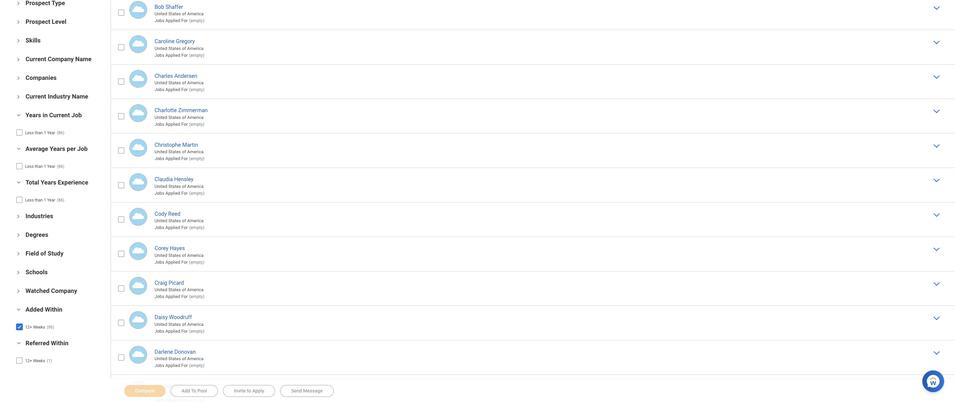 Task type: locate. For each thing, give the bounding box(es) containing it.
less than 1 year inside average years per job group
[[25, 165, 55, 169]]

(empty) for picard
[[189, 295, 205, 300]]

united inside caroline gregory list item
[[155, 46, 167, 51]]

5 states from the top
[[168, 150, 181, 155]]

(empty) for woodruff
[[189, 329, 205, 334]]

jobs inside charlotte zimmerman list item
[[155, 122, 164, 127]]

of inside bob shaffer list item
[[182, 11, 186, 16]]

jobs for daisy
[[155, 329, 164, 334]]

applied down christophe martin
[[165, 156, 180, 162]]

united states of america jobs applied for (empty) for hensley
[[155, 184, 205, 196]]

states for hayes
[[168, 253, 181, 258]]

years left per
[[50, 145, 65, 153]]

2 (empty) from the top
[[189, 53, 205, 58]]

of down picard
[[182, 288, 186, 293]]

craig picard list item
[[111, 272, 955, 306]]

7 applied from the top
[[165, 226, 180, 231]]

states inside corey hayes list item
[[168, 253, 181, 258]]

2 united states of america jobs applied for (empty) from the top
[[155, 46, 205, 58]]

craig picard
[[155, 280, 184, 287]]

industries button
[[26, 213, 53, 220]]

applied down charlotte
[[165, 122, 180, 127]]

1 inside average years per job group
[[44, 165, 46, 169]]

1 vertical spatial less than 1 year
[[25, 165, 55, 169]]

america inside daisy woodruff list item
[[187, 322, 204, 328]]

job right per
[[77, 145, 88, 153]]

less than 1 year up total
[[25, 165, 55, 169]]

4 states from the top
[[168, 115, 181, 120]]

chevron down image inside average years per job group
[[15, 147, 23, 152]]

chevron down image inside total years experience group
[[15, 181, 23, 185]]

applied down caroline gregory
[[165, 53, 180, 58]]

states down charles andersen
[[168, 80, 181, 86]]

united down 'corey'
[[155, 253, 167, 258]]

applied
[[165, 18, 180, 23], [165, 53, 180, 58], [165, 87, 180, 92], [165, 122, 180, 127], [165, 156, 180, 162], [165, 191, 180, 196], [165, 226, 180, 231], [165, 260, 180, 265], [165, 295, 180, 300], [165, 329, 180, 334], [165, 364, 180, 369], [165, 398, 180, 403]]

1
[[44, 131, 46, 136], [44, 165, 46, 169], [44, 198, 46, 203]]

1 vertical spatial years
[[50, 145, 65, 153]]

0 vertical spatial less
[[25, 131, 34, 136]]

less up average
[[25, 131, 34, 136]]

(86) inside years in current job 'group'
[[57, 131, 64, 136]]

2 less from the top
[[25, 165, 34, 169]]

10 united from the top
[[155, 322, 167, 328]]

0 vertical spatial within
[[45, 307, 62, 314]]

united down 'daisy'
[[155, 322, 167, 328]]

for inside darlene donovan list item
[[181, 364, 188, 369]]

for inside charlotte zimmerman list item
[[181, 122, 188, 127]]

than up industries button
[[35, 198, 43, 203]]

(empty) inside bob shaffer list item
[[189, 18, 205, 23]]

corey hayes list item
[[111, 237, 955, 272]]

states
[[168, 11, 181, 16], [168, 46, 181, 51], [168, 80, 181, 86], [168, 115, 181, 120], [168, 150, 181, 155], [168, 184, 181, 189], [168, 219, 181, 224], [168, 253, 181, 258], [168, 288, 181, 293], [168, 322, 181, 328], [168, 357, 181, 362], [168, 392, 181, 397]]

7 jobs from the top
[[155, 226, 164, 231]]

4 chevron down image from the top
[[16, 232, 21, 240]]

companies
[[26, 74, 57, 81]]

of down the hayes
[[182, 253, 186, 258]]

applied for picard
[[165, 295, 180, 300]]

for down martin
[[181, 156, 188, 162]]

of down donovan
[[182, 357, 186, 362]]

within for added within
[[45, 307, 62, 314]]

9 (empty) from the top
[[189, 295, 205, 300]]

job for years in current job
[[71, 112, 82, 119]]

darlene donovan list item
[[111, 341, 955, 375]]

2 weeks from the top
[[33, 359, 45, 364]]

2 chevron down image from the top
[[16, 18, 21, 26]]

united for daisy
[[155, 322, 167, 328]]

12+ weeks inside referred within group
[[25, 359, 45, 364]]

for inside caroline gregory list item
[[181, 53, 188, 58]]

united inside corey hayes list item
[[155, 253, 167, 258]]

average
[[26, 145, 48, 153]]

united down bob on the top left of the page
[[155, 11, 167, 16]]

daisy
[[155, 315, 168, 321]]

jobs inside bob shaffer list item
[[155, 18, 164, 23]]

united states of america jobs applied for (empty) inside christophe martin list item
[[155, 150, 205, 162]]

applied inside christophe martin list item
[[165, 156, 180, 162]]

11 jobs from the top
[[155, 364, 164, 369]]

for down donovan
[[181, 364, 188, 369]]

(empty)
[[189, 18, 205, 23], [189, 53, 205, 58], [189, 87, 205, 92], [189, 122, 205, 127], [189, 156, 205, 162], [189, 191, 205, 196], [189, 226, 205, 231], [189, 260, 205, 265], [189, 295, 205, 300], [189, 329, 205, 334], [189, 364, 205, 369], [189, 398, 205, 403]]

5 united from the top
[[155, 150, 167, 155]]

states inside claudia hensley 'list item'
[[168, 184, 181, 189]]

12+ inside referred within group
[[25, 359, 32, 364]]

of down charlotte zimmerman
[[182, 115, 186, 120]]

of for darlene donovan
[[182, 357, 186, 362]]

(86) up referred within button at the bottom left
[[47, 326, 54, 330]]

9 united from the top
[[155, 288, 167, 293]]

12+ for referred within
[[25, 359, 32, 364]]

2 less than 1 year from the top
[[25, 165, 55, 169]]

of right field
[[40, 250, 46, 258]]

united inside charles andersen list item
[[155, 80, 167, 86]]

of inside caroline gregory list item
[[182, 46, 186, 51]]

schools button
[[26, 269, 48, 276]]

1 12+ weeks from the top
[[25, 326, 45, 330]]

united
[[155, 11, 167, 16], [155, 46, 167, 51], [155, 80, 167, 86], [155, 115, 167, 120], [155, 150, 167, 155], [155, 184, 167, 189], [155, 219, 167, 224], [155, 253, 167, 258], [155, 288, 167, 293], [155, 322, 167, 328], [155, 357, 167, 362], [155, 392, 167, 397]]

weeks
[[33, 326, 45, 330], [33, 359, 45, 364]]

applied inside craig picard list item
[[165, 295, 180, 300]]

(empty) for reed
[[189, 226, 205, 231]]

2 vertical spatial years
[[41, 179, 56, 186]]

hensley
[[174, 177, 194, 183]]

6 applied from the top
[[165, 191, 180, 196]]

hayes
[[170, 246, 185, 252]]

12+
[[25, 326, 32, 330], [25, 359, 32, 364]]

2 for from the top
[[181, 53, 188, 58]]

jobs
[[155, 18, 164, 23], [155, 53, 164, 58], [155, 87, 164, 92], [155, 122, 164, 127], [155, 156, 164, 162], [155, 191, 164, 196], [155, 226, 164, 231], [155, 260, 164, 265], [155, 295, 164, 300], [155, 329, 164, 334], [155, 364, 164, 369], [155, 398, 164, 403]]

experience
[[58, 179, 88, 186]]

for down picard
[[181, 295, 188, 300]]

0 vertical spatial weeks
[[33, 326, 45, 330]]

1 vertical spatial current
[[26, 93, 46, 100]]

states for reed
[[168, 219, 181, 224]]

12+ weeks right check small icon
[[25, 326, 45, 330]]

united states of america jobs applied for (empty) down reed
[[155, 219, 205, 231]]

states down picard
[[168, 288, 181, 293]]

of down shaffer
[[182, 11, 186, 16]]

for inside claudia hensley 'list item'
[[181, 191, 188, 196]]

of inside charlotte zimmerman list item
[[182, 115, 186, 120]]

5 (empty) from the top
[[189, 156, 205, 162]]

states inside bob shaffer list item
[[168, 11, 181, 16]]

year up average years per job
[[47, 131, 55, 136]]

than for total
[[35, 198, 43, 203]]

0 vertical spatial year
[[47, 131, 55, 136]]

6 jobs from the top
[[155, 191, 164, 196]]

for for andersen
[[181, 87, 188, 92]]

united for darlene
[[155, 357, 167, 362]]

than for average
[[35, 165, 43, 169]]

years
[[26, 112, 41, 119], [50, 145, 65, 153], [41, 179, 56, 186]]

2 12+ weeks from the top
[[25, 359, 45, 364]]

of inside claudia hensley 'list item'
[[182, 184, 186, 189]]

united states of america jobs applied for (empty) down shaffer
[[155, 11, 205, 23]]

america
[[187, 11, 204, 16], [187, 46, 204, 51], [187, 80, 204, 86], [187, 115, 204, 120], [187, 150, 204, 155], [187, 184, 204, 189], [187, 219, 204, 224], [187, 253, 204, 258], [187, 288, 204, 293], [187, 322, 204, 328], [187, 357, 204, 362], [187, 392, 204, 397]]

less than 1 year up average
[[25, 131, 55, 136]]

0 vertical spatial years
[[26, 112, 41, 119]]

darlene
[[155, 349, 173, 356]]

reed
[[168, 211, 181, 218]]

industry
[[48, 93, 70, 100]]

1 year from the top
[[47, 131, 55, 136]]

9 states from the top
[[168, 288, 181, 293]]

8 america from the top
[[187, 253, 204, 258]]

3 year from the top
[[47, 198, 55, 203]]

united down christophe
[[155, 150, 167, 155]]

1 less than 1 year from the top
[[25, 131, 55, 136]]

states down christophe martin
[[168, 150, 181, 155]]

(86) up total years experience button
[[57, 165, 64, 169]]

(empty) inside daisy woodruff list item
[[189, 329, 205, 334]]

company
[[48, 56, 74, 63], [51, 288, 77, 295]]

3 america from the top
[[187, 80, 204, 86]]

10 applied from the top
[[165, 329, 180, 334]]

7 (empty) from the top
[[189, 226, 205, 231]]

united states of america jobs applied for (empty) down hensley
[[155, 184, 205, 196]]

3 chevron down image from the top
[[16, 74, 21, 82]]

jobs for claudia
[[155, 191, 164, 196]]

states inside darlene donovan list item
[[168, 357, 181, 362]]

states for gregory
[[168, 46, 181, 51]]

united states of america jobs applied for (empty) down woodruff
[[155, 322, 205, 334]]

america for gregory
[[187, 46, 204, 51]]

(empty) inside corey hayes list item
[[189, 260, 205, 265]]

for inside charles andersen list item
[[181, 87, 188, 92]]

3 less from the top
[[25, 198, 34, 203]]

for for reed
[[181, 226, 188, 231]]

states down the hayes
[[168, 253, 181, 258]]

2 vertical spatial current
[[49, 112, 70, 119]]

applied for reed
[[165, 226, 180, 231]]

1 america from the top
[[187, 11, 204, 16]]

weeks left (1) on the left of the page
[[33, 359, 45, 364]]

12+ inside 'added within' group
[[25, 326, 32, 330]]

united states of america jobs applied for (empty) for woodruff
[[155, 322, 205, 334]]

in
[[43, 112, 48, 119]]

0 vertical spatial 12+
[[25, 326, 32, 330]]

11 states from the top
[[168, 357, 181, 362]]

12+ weeks left (1) on the left of the page
[[25, 359, 45, 364]]

debbie conley list item
[[111, 375, 955, 404]]

of down hensley
[[182, 184, 186, 189]]

applied inside cody reed 'list item'
[[165, 226, 180, 231]]

8 applied from the top
[[165, 260, 180, 265]]

level
[[52, 18, 66, 25]]

year inside 'group'
[[47, 131, 55, 136]]

united inside daisy woodruff list item
[[155, 322, 167, 328]]

picard
[[169, 280, 184, 287]]

states for woodruff
[[168, 322, 181, 328]]

(empty) inside claudia hensley 'list item'
[[189, 191, 205, 196]]

within
[[45, 307, 62, 314], [51, 340, 68, 347]]

for down charlotte zimmerman
[[181, 122, 188, 127]]

for down shaffer
[[181, 18, 188, 23]]

1 vertical spatial 1
[[44, 165, 46, 169]]

america for hayes
[[187, 253, 204, 258]]

5 united states of america jobs applied for (empty) from the top
[[155, 150, 205, 162]]

total years experience button
[[26, 179, 88, 186]]

1 up industries button
[[44, 198, 46, 203]]

less down total
[[25, 198, 34, 203]]

(1)
[[47, 359, 52, 364]]

america inside christophe martin list item
[[187, 150, 204, 155]]

7 states from the top
[[168, 219, 181, 224]]

1 than from the top
[[35, 131, 43, 136]]

current down skills button on the top
[[26, 56, 46, 63]]

2 vertical spatial 1
[[44, 198, 46, 203]]

5 chevron down image from the top
[[16, 250, 21, 259]]

applied inside darlene donovan list item
[[165, 364, 180, 369]]

united states of america jobs applied for (empty) for reed
[[155, 219, 205, 231]]

referred within
[[26, 340, 68, 347]]

for up the hayes
[[181, 226, 188, 231]]

more christophe martin image
[[933, 142, 941, 150]]

chevron down image for average years per job
[[15, 147, 23, 152]]

1 weeks from the top
[[33, 326, 45, 330]]

of inside charles andersen list item
[[182, 80, 186, 86]]

caroline gregory
[[155, 38, 195, 45]]

united states of america jobs applied for (empty) down caroline gregory
[[155, 46, 205, 58]]

states down daisy woodruff at the bottom of page
[[168, 322, 181, 328]]

united down "cody"
[[155, 219, 167, 224]]

jobs down caroline
[[155, 53, 164, 58]]

chevron down image for watched company
[[16, 288, 21, 296]]

11 united states of america jobs applied for (empty) from the top
[[155, 357, 205, 369]]

0 vertical spatial than
[[35, 131, 43, 136]]

current inside years in current job 'group'
[[49, 112, 70, 119]]

darlene donovan
[[155, 349, 196, 356]]

less than 1 year
[[25, 131, 55, 136], [25, 165, 55, 169], [25, 198, 55, 203]]

average years per job group
[[14, 145, 107, 174]]

applied down charles andersen
[[165, 87, 180, 92]]

jobs down "claudia"
[[155, 191, 164, 196]]

united states of america jobs applied for (empty) inside daisy woodruff list item
[[155, 322, 205, 334]]

states down caroline gregory
[[168, 46, 181, 51]]

united states of america jobs applied for (empty) down 'conley'
[[155, 392, 205, 403]]

chevron down image
[[16, 0, 21, 7], [16, 18, 21, 26], [16, 74, 21, 82], [16, 232, 21, 240], [16, 250, 21, 259], [16, 269, 21, 277], [16, 288, 21, 296]]

2 vertical spatial year
[[47, 198, 55, 203]]

12 united from the top
[[155, 392, 167, 397]]

10 america from the top
[[187, 322, 204, 328]]

united states of america jobs applied for (empty) inside claudia hensley 'list item'
[[155, 184, 205, 196]]

chevron down image for current company name
[[16, 56, 21, 64]]

0 vertical spatial current
[[26, 56, 46, 63]]

1 vertical spatial less
[[25, 165, 34, 169]]

of down woodruff
[[182, 322, 186, 328]]

3 united states of america jobs applied for (empty) from the top
[[155, 80, 205, 92]]

prospect level button
[[26, 18, 66, 25]]

of inside daisy woodruff list item
[[182, 322, 186, 328]]

daisy woodruff
[[155, 315, 192, 321]]

1 inside total years experience group
[[44, 198, 46, 203]]

11 (empty) from the top
[[189, 364, 205, 369]]

8 united from the top
[[155, 253, 167, 258]]

12+ down referred
[[25, 359, 32, 364]]

10 (empty) from the top
[[189, 329, 205, 334]]

company for watched
[[51, 288, 77, 295]]

2 vertical spatial less
[[25, 198, 34, 203]]

claudia hensley link
[[155, 175, 194, 183]]

america inside caroline gregory list item
[[187, 46, 204, 51]]

jobs down christophe
[[155, 156, 164, 162]]

states inside charlotte zimmerman list item
[[168, 115, 181, 120]]

united states of america jobs applied for (empty) for hayes
[[155, 253, 205, 265]]

current company name
[[26, 56, 92, 63]]

applied down reed
[[165, 226, 180, 231]]

5 jobs from the top
[[155, 156, 164, 162]]

1 inside years in current job 'group'
[[44, 131, 46, 136]]

of inside cody reed 'list item'
[[182, 219, 186, 224]]

jobs down "cody"
[[155, 226, 164, 231]]

3 than from the top
[[35, 198, 43, 203]]

applied down the debbie conley
[[165, 398, 180, 403]]

4 jobs from the top
[[155, 122, 164, 127]]

less up total
[[25, 165, 34, 169]]

prospect level
[[26, 18, 66, 25]]

less inside total years experience group
[[25, 198, 34, 203]]

for down gregory
[[181, 53, 188, 58]]

charles andersen list item
[[111, 64, 955, 99]]

applied down claudia hensley
[[165, 191, 180, 196]]

1 vertical spatial 12+ weeks
[[25, 359, 45, 364]]

united for christophe
[[155, 150, 167, 155]]

of for charles andersen
[[182, 80, 186, 86]]

check small image
[[15, 324, 23, 332]]

united inside christophe martin list item
[[155, 150, 167, 155]]

america inside cody reed 'list item'
[[187, 219, 204, 224]]

10 for from the top
[[181, 329, 188, 334]]

for for zimmerman
[[181, 122, 188, 127]]

of down 'conley'
[[182, 392, 186, 397]]

less for average years per job
[[25, 165, 34, 169]]

6 for from the top
[[181, 191, 188, 196]]

3 (empty) from the top
[[189, 87, 205, 92]]

united states of america jobs applied for (empty) inside caroline gregory list item
[[155, 46, 205, 58]]

2 vertical spatial than
[[35, 198, 43, 203]]

more bob shaffer image
[[933, 4, 941, 12]]

1 less from the top
[[25, 131, 34, 136]]

for down woodruff
[[181, 329, 188, 334]]

weeks for added
[[33, 326, 45, 330]]

1 vertical spatial 12+
[[25, 359, 32, 364]]

1 vertical spatial year
[[47, 165, 55, 169]]

1 vertical spatial name
[[72, 93, 88, 100]]

1 up average
[[44, 131, 46, 136]]

2 jobs from the top
[[155, 53, 164, 58]]

charles
[[155, 73, 173, 79]]

company for current
[[48, 56, 74, 63]]

(86) inside average years per job group
[[57, 165, 64, 169]]

daisy woodruff list item
[[111, 306, 955, 341]]

years inside 'group'
[[26, 112, 41, 119]]

2 states from the top
[[168, 46, 181, 51]]

3 states from the top
[[168, 80, 181, 86]]

states down charlotte zimmerman
[[168, 115, 181, 120]]

12+ weeks inside 'added within' group
[[25, 326, 45, 330]]

12+ weeks
[[25, 326, 45, 330], [25, 359, 45, 364]]

for inside debbie conley list item
[[181, 398, 188, 403]]

8 united states of america jobs applied for (empty) from the top
[[155, 253, 205, 265]]

america inside bob shaffer list item
[[187, 11, 204, 16]]

weeks inside referred within group
[[33, 359, 45, 364]]

states down reed
[[168, 219, 181, 224]]

10 states from the top
[[168, 322, 181, 328]]

10 united states of america jobs applied for (empty) from the top
[[155, 322, 205, 334]]

job inside average years per job group
[[77, 145, 88, 153]]

year
[[47, 131, 55, 136], [47, 165, 55, 169], [47, 198, 55, 203]]

6 chevron down image from the top
[[16, 269, 21, 277]]

11 america from the top
[[187, 357, 204, 362]]

0 vertical spatial company
[[48, 56, 74, 63]]

1 1 from the top
[[44, 131, 46, 136]]

applied inside daisy woodruff list item
[[165, 329, 180, 334]]

debbie conley
[[155, 384, 189, 390]]

jobs inside craig picard list item
[[155, 295, 164, 300]]

2 applied from the top
[[165, 53, 180, 58]]

united states of america jobs applied for (empty) down darlene donovan at bottom left
[[155, 357, 205, 369]]

united states of america jobs applied for (empty) inside charlotte zimmerman list item
[[155, 115, 205, 127]]

for for hensley
[[181, 191, 188, 196]]

chevron down image for total years experience
[[15, 181, 23, 185]]

1 united from the top
[[155, 11, 167, 16]]

jobs down bob on the top left of the page
[[155, 18, 164, 23]]

martin
[[182, 142, 198, 148]]

of up the hayes
[[182, 219, 186, 224]]

5 for from the top
[[181, 156, 188, 162]]

jobs inside cody reed 'list item'
[[155, 226, 164, 231]]

united states of america jobs applied for (empty) for gregory
[[155, 46, 205, 58]]

8 states from the top
[[168, 253, 181, 258]]

4 united from the top
[[155, 115, 167, 120]]

less inside average years per job group
[[25, 165, 34, 169]]

chevron down image for degrees
[[16, 232, 21, 240]]

1 vertical spatial job
[[77, 145, 88, 153]]

united states of america jobs applied for (empty) inside craig picard list item
[[155, 288, 205, 300]]

daisy woodruff link
[[155, 313, 192, 321]]

states down claudia hensley
[[168, 184, 181, 189]]

total years experience
[[26, 179, 88, 186]]

more corey hayes image
[[933, 246, 941, 254]]

1 down average
[[44, 165, 46, 169]]

0 vertical spatial 12+ weeks
[[25, 326, 45, 330]]

6 united from the top
[[155, 184, 167, 189]]

united down charles
[[155, 80, 167, 86]]

united down "claudia"
[[155, 184, 167, 189]]

(86)
[[57, 131, 64, 136], [57, 165, 64, 169], [57, 198, 64, 203], [47, 326, 54, 330]]

name for current company name
[[75, 56, 92, 63]]

than
[[35, 131, 43, 136], [35, 165, 43, 169], [35, 198, 43, 203]]

2 america from the top
[[187, 46, 204, 51]]

1 vertical spatial within
[[51, 340, 68, 347]]

applied inside corey hayes list item
[[165, 260, 180, 265]]

jobs for charles
[[155, 87, 164, 92]]

(empty) for hayes
[[189, 260, 205, 265]]

states for zimmerman
[[168, 115, 181, 120]]

than inside years in current job 'group'
[[35, 131, 43, 136]]

more darlene donovan image
[[933, 349, 941, 358]]

united states of america jobs applied for (empty) inside corey hayes list item
[[155, 253, 205, 265]]

0 vertical spatial 1
[[44, 131, 46, 136]]

9 applied from the top
[[165, 295, 180, 300]]

2 vertical spatial less than 1 year
[[25, 198, 55, 203]]

current for current industry name
[[26, 93, 46, 100]]

4 america from the top
[[187, 115, 204, 120]]

jobs inside charles andersen list item
[[155, 87, 164, 92]]

jobs inside christophe martin list item
[[155, 156, 164, 162]]

states inside cody reed 'list item'
[[168, 219, 181, 224]]

1 vertical spatial weeks
[[33, 359, 45, 364]]

jobs for craig
[[155, 295, 164, 300]]

for inside daisy woodruff list item
[[181, 329, 188, 334]]

corey
[[155, 246, 169, 252]]

11 united from the top
[[155, 357, 167, 362]]

states inside christophe martin list item
[[168, 150, 181, 155]]

added within button
[[26, 307, 62, 314]]

of for corey hayes
[[182, 253, 186, 258]]

company up companies
[[48, 56, 74, 63]]

christophe
[[155, 142, 181, 148]]

for for woodruff
[[181, 329, 188, 334]]

united states of america jobs applied for (empty) inside charles andersen list item
[[155, 80, 205, 92]]

applied for hensley
[[165, 191, 180, 196]]

jobs down 'daisy'
[[155, 329, 164, 334]]

america inside craig picard list item
[[187, 288, 204, 293]]

for down hensley
[[181, 191, 188, 196]]

job down current industry name
[[71, 112, 82, 119]]

states inside caroline gregory list item
[[168, 46, 181, 51]]

united inside claudia hensley 'list item'
[[155, 184, 167, 189]]

than inside average years per job group
[[35, 165, 43, 169]]

bob shaffer
[[155, 4, 183, 10]]

1 for years
[[44, 131, 46, 136]]

1 (empty) from the top
[[189, 18, 205, 23]]

chevron down image for skills
[[16, 37, 21, 45]]

chevron down image for schools
[[16, 269, 21, 277]]

2 12+ from the top
[[25, 359, 32, 364]]

within up (1) on the left of the page
[[51, 340, 68, 347]]

bob shaffer list item
[[111, 0, 955, 30]]

1 chevron down image from the top
[[16, 0, 21, 7]]

of inside craig picard list item
[[182, 288, 186, 293]]

jobs down charles
[[155, 87, 164, 92]]

job
[[71, 112, 82, 119], [77, 145, 88, 153]]

less than 1 year inside total years experience group
[[25, 198, 55, 203]]

for down 'conley'
[[181, 398, 188, 403]]

jobs down debbie
[[155, 398, 164, 403]]

charlotte zimmerman link
[[155, 106, 208, 114]]

4 for from the top
[[181, 122, 188, 127]]

4 united states of america jobs applied for (empty) from the top
[[155, 115, 205, 127]]

0 vertical spatial less than 1 year
[[25, 131, 55, 136]]

(empty) inside darlene donovan list item
[[189, 364, 205, 369]]

united for bob
[[155, 11, 167, 16]]

united inside darlene donovan list item
[[155, 357, 167, 362]]

chevron down image for industries
[[16, 213, 21, 221]]

jobs inside debbie conley list item
[[155, 398, 164, 403]]

jobs inside caroline gregory list item
[[155, 53, 164, 58]]

united for charles
[[155, 80, 167, 86]]

for inside craig picard list item
[[181, 295, 188, 300]]

average years per job
[[26, 145, 88, 153]]

12 america from the top
[[187, 392, 204, 397]]

united down caroline
[[155, 46, 167, 51]]

within down watched company
[[45, 307, 62, 314]]

1 applied from the top
[[165, 18, 180, 23]]

of for charlotte zimmerman
[[182, 115, 186, 120]]

5 america from the top
[[187, 150, 204, 155]]

united states of america jobs applied for (empty) down christophe martin
[[155, 150, 205, 162]]

3 1 from the top
[[44, 198, 46, 203]]

chevron down image inside 'added within' group
[[15, 308, 23, 313]]

added within
[[26, 307, 62, 314]]

bob
[[155, 4, 164, 10]]

caroline gregory link
[[155, 37, 195, 45]]

less for total years experience
[[25, 198, 34, 203]]

years in current job group
[[14, 111, 107, 140]]

11 applied from the top
[[165, 364, 180, 369]]

jobs inside claudia hensley 'list item'
[[155, 191, 164, 196]]

year for total
[[47, 198, 55, 203]]

than up average
[[35, 131, 43, 136]]

united states of america jobs applied for (empty)
[[155, 11, 205, 23], [155, 46, 205, 58], [155, 80, 205, 92], [155, 115, 205, 127], [155, 150, 205, 162], [155, 184, 205, 196], [155, 219, 205, 231], [155, 253, 205, 265], [155, 288, 205, 300], [155, 322, 205, 334], [155, 357, 205, 369], [155, 392, 205, 403]]

name
[[75, 56, 92, 63], [72, 93, 88, 100]]

7 for from the top
[[181, 226, 188, 231]]

10 jobs from the top
[[155, 329, 164, 334]]

year up total years experience
[[47, 165, 55, 169]]

9 united states of america jobs applied for (empty) from the top
[[155, 288, 205, 300]]

1 vertical spatial company
[[51, 288, 77, 295]]

3 less than 1 year from the top
[[25, 198, 55, 203]]

2 than from the top
[[35, 165, 43, 169]]

for down the andersen
[[181, 87, 188, 92]]

(empty) for gregory
[[189, 53, 205, 58]]

1 states from the top
[[168, 11, 181, 16]]

charles andersen
[[155, 73, 197, 79]]

than up total
[[35, 165, 43, 169]]

jobs for bob
[[155, 18, 164, 23]]

america inside darlene donovan list item
[[187, 357, 204, 362]]

4 (empty) from the top
[[189, 122, 205, 127]]

12 (empty) from the top
[[189, 398, 205, 403]]

(86) up average years per job
[[57, 131, 64, 136]]

1 for from the top
[[181, 18, 188, 23]]

0 vertical spatial name
[[75, 56, 92, 63]]

9 jobs from the top
[[155, 295, 164, 300]]

(86) down total years experience button
[[57, 198, 64, 203]]

applied for zimmerman
[[165, 122, 180, 127]]

craig
[[155, 280, 167, 287]]

of
[[182, 11, 186, 16], [182, 46, 186, 51], [182, 80, 186, 86], [182, 115, 186, 120], [182, 150, 186, 155], [182, 184, 186, 189], [182, 219, 186, 224], [40, 250, 46, 258], [182, 253, 186, 258], [182, 288, 186, 293], [182, 322, 186, 328], [182, 357, 186, 362], [182, 392, 186, 397]]

8 jobs from the top
[[155, 260, 164, 265]]

referred within group
[[14, 340, 107, 369]]

less
[[25, 131, 34, 136], [25, 165, 34, 169], [25, 198, 34, 203]]

current right 'in'
[[49, 112, 70, 119]]

united states of america jobs applied for (empty) down charlotte zimmerman
[[155, 115, 205, 127]]

1 12+ from the top
[[25, 326, 32, 330]]

0 vertical spatial job
[[71, 112, 82, 119]]

jobs inside corey hayes list item
[[155, 260, 164, 265]]

of down gregory
[[182, 46, 186, 51]]

caroline gregory list item
[[111, 30, 955, 64]]

years in current job
[[26, 112, 82, 119]]

added
[[26, 307, 43, 314]]

of down martin
[[182, 150, 186, 155]]

referred within button
[[26, 340, 68, 347]]

united states of america jobs applied for (empty) down charles andersen
[[155, 80, 205, 92]]

applied for woodruff
[[165, 329, 180, 334]]

chevron down image
[[16, 37, 21, 45], [16, 56, 21, 64], [16, 93, 21, 101], [15, 113, 23, 118], [15, 147, 23, 152], [15, 181, 23, 185], [16, 213, 21, 221], [15, 308, 23, 313], [15, 342, 23, 346]]

for down the hayes
[[181, 260, 188, 265]]

debbie
[[155, 384, 171, 390]]

company right watched
[[51, 288, 77, 295]]

united states of america jobs applied for (empty) down the hayes
[[155, 253, 205, 265]]

added within group
[[14, 306, 107, 335]]

12+ right check small icon
[[25, 326, 32, 330]]

schools
[[26, 269, 48, 276]]

america for andersen
[[187, 80, 204, 86]]

degrees
[[26, 232, 48, 239]]

less inside years in current job 'group'
[[25, 131, 34, 136]]

applied for andersen
[[165, 87, 180, 92]]

caroline
[[155, 38, 175, 45]]

(empty) inside christophe martin list item
[[189, 156, 205, 162]]

7 united from the top
[[155, 219, 167, 224]]

9 for from the top
[[181, 295, 188, 300]]

united inside charlotte zimmerman list item
[[155, 115, 167, 120]]

states inside daisy woodruff list item
[[168, 322, 181, 328]]

7 chevron down image from the top
[[16, 288, 21, 296]]

for inside corey hayes list item
[[181, 260, 188, 265]]

1 vertical spatial than
[[35, 165, 43, 169]]

less than 1 year up industries button
[[25, 198, 55, 203]]

cody reed link
[[155, 210, 181, 218]]

of inside corey hayes list item
[[182, 253, 186, 258]]

united down charlotte
[[155, 115, 167, 120]]

2 year from the top
[[47, 165, 55, 169]]

6 (empty) from the top
[[189, 191, 205, 196]]



Task type: describe. For each thing, give the bounding box(es) containing it.
of for daisy woodruff
[[182, 322, 186, 328]]

claudia hensley
[[155, 177, 194, 183]]

less than 1 year for total
[[25, 198, 55, 203]]

states for donovan
[[168, 357, 181, 362]]

america for shaffer
[[187, 11, 204, 16]]

corey hayes link
[[155, 244, 185, 252]]

united states of america jobs applied for (empty) for shaffer
[[155, 11, 205, 23]]

cody reed
[[155, 211, 181, 218]]

america for hensley
[[187, 184, 204, 189]]

years for average
[[50, 145, 65, 153]]

of for caroline gregory
[[182, 46, 186, 51]]

average years per job button
[[26, 145, 88, 153]]

prospect
[[26, 18, 50, 25]]

charlotte zimmerman
[[155, 107, 208, 114]]

america inside debbie conley list item
[[187, 392, 204, 397]]

america for donovan
[[187, 357, 204, 362]]

conley
[[173, 384, 189, 390]]

united states of america jobs applied for (empty) for donovan
[[155, 357, 205, 369]]

united states of america jobs applied for (empty) for picard
[[155, 288, 205, 300]]

of for cody reed
[[182, 219, 186, 224]]

of inside debbie conley list item
[[182, 392, 186, 397]]

jobs for caroline
[[155, 53, 164, 58]]

united states of america jobs applied for (empty) for andersen
[[155, 80, 205, 92]]

zimmerman
[[178, 107, 208, 114]]

total years experience group
[[14, 179, 107, 207]]

andersen
[[174, 73, 197, 79]]

year for average
[[47, 165, 55, 169]]

charles andersen link
[[155, 71, 197, 79]]

for for donovan
[[181, 364, 188, 369]]

field of study
[[26, 250, 63, 258]]

states for hensley
[[168, 184, 181, 189]]

skills button
[[26, 37, 41, 44]]

field
[[26, 250, 39, 258]]

claudia
[[155, 177, 173, 183]]

total
[[26, 179, 39, 186]]

within for referred within
[[51, 340, 68, 347]]

applied for gregory
[[165, 53, 180, 58]]

states for martin
[[168, 150, 181, 155]]

(86) inside 'added within' group
[[47, 326, 54, 330]]

united for corey
[[155, 253, 167, 258]]

charlotte zimmerman list item
[[111, 99, 955, 133]]

united states of america jobs applied for (empty) inside debbie conley list item
[[155, 392, 205, 403]]

years for total
[[41, 179, 56, 186]]

study
[[48, 250, 63, 258]]

christophe martin list item
[[111, 133, 955, 168]]

(86) for experience
[[57, 198, 64, 203]]

corey hayes
[[155, 246, 185, 252]]

cody
[[155, 211, 167, 218]]

states inside debbie conley list item
[[168, 392, 181, 397]]

applied for donovan
[[165, 364, 180, 369]]

christophe martin link
[[155, 141, 198, 148]]

more claudia hensley image
[[933, 177, 941, 185]]

filter search field
[[14, 0, 111, 370]]

jobs for cody
[[155, 226, 164, 231]]

more caroline gregory image
[[933, 38, 941, 46]]

donovan
[[174, 349, 196, 356]]

darlene donovan link
[[155, 348, 196, 356]]

applied inside debbie conley list item
[[165, 398, 180, 403]]

name for current industry name
[[72, 93, 88, 100]]

for for hayes
[[181, 260, 188, 265]]

watched company button
[[26, 288, 77, 295]]

craig picard link
[[155, 279, 184, 287]]

applied for martin
[[165, 156, 180, 162]]

america for reed
[[187, 219, 204, 224]]

12+ for added within
[[25, 326, 32, 330]]

current industry name
[[26, 93, 88, 100]]

for for gregory
[[181, 53, 188, 58]]

skills
[[26, 37, 41, 44]]

charlotte
[[155, 107, 177, 114]]

watched company
[[26, 288, 77, 295]]

for for martin
[[181, 156, 188, 162]]

1 for total
[[44, 198, 46, 203]]

for for shaffer
[[181, 18, 188, 23]]

less than 1 year for average
[[25, 165, 55, 169]]

degrees button
[[26, 232, 48, 239]]

america for woodruff
[[187, 322, 204, 328]]

chevron down image for referred within
[[15, 342, 23, 346]]

field of study button
[[26, 250, 63, 258]]

current company name button
[[26, 56, 92, 63]]

woodruff
[[169, 315, 192, 321]]

america for martin
[[187, 150, 204, 155]]

america for zimmerman
[[187, 115, 204, 120]]

(empty) for hensley
[[189, 191, 205, 196]]

united inside debbie conley list item
[[155, 392, 167, 397]]

of for christophe martin
[[182, 150, 186, 155]]

bob shaffer link
[[155, 2, 183, 10]]

cody reed list item
[[111, 203, 955, 237]]

(empty) inside debbie conley list item
[[189, 398, 205, 403]]

debbie conley link
[[155, 383, 189, 390]]

current industry name button
[[26, 93, 88, 100]]

america for picard
[[187, 288, 204, 293]]

more craig picard image
[[933, 280, 941, 288]]

applied for shaffer
[[165, 18, 180, 23]]

per
[[67, 145, 76, 153]]

12+ weeks for referred
[[25, 359, 45, 364]]

united for claudia
[[155, 184, 167, 189]]

(86) for per
[[57, 165, 64, 169]]

weeks for referred
[[33, 359, 45, 364]]

12+ weeks for added
[[25, 326, 45, 330]]

years in current job button
[[26, 112, 82, 119]]

more cody reed image
[[933, 211, 941, 219]]

jobs for corey
[[155, 260, 164, 265]]

industries
[[26, 213, 53, 220]]

of for claudia hensley
[[182, 184, 186, 189]]

jobs for charlotte
[[155, 122, 164, 127]]

chevron down image for years in current job
[[15, 113, 23, 118]]

chevron down image for added within
[[15, 308, 23, 313]]

current for current company name
[[26, 56, 46, 63]]

united states of america jobs applied for (empty) for martin
[[155, 150, 205, 162]]

less for years in current job
[[25, 131, 34, 136]]

gregory
[[176, 38, 195, 45]]

more daisy woodruff image
[[933, 315, 941, 323]]

action bar region
[[111, 379, 955, 404]]

united states of america jobs applied for (empty) for zimmerman
[[155, 115, 205, 127]]

christophe martin
[[155, 142, 198, 148]]

claudia hensley list item
[[111, 168, 955, 203]]

(empty) for donovan
[[189, 364, 205, 369]]

than for years
[[35, 131, 43, 136]]

watched
[[26, 288, 50, 295]]

(86) for current
[[57, 131, 64, 136]]

less than 1 year for years
[[25, 131, 55, 136]]

states for shaffer
[[168, 11, 181, 16]]

1 for average
[[44, 165, 46, 169]]

(empty) for martin
[[189, 156, 205, 162]]

of inside filter search box
[[40, 250, 46, 258]]

referred
[[26, 340, 49, 347]]

applied for hayes
[[165, 260, 180, 265]]

for for picard
[[181, 295, 188, 300]]

more charles andersen image
[[933, 73, 941, 81]]

united for craig
[[155, 288, 167, 293]]

more charlotte zimmerman image
[[933, 107, 941, 116]]

companies button
[[26, 74, 57, 81]]

job for average years per job
[[77, 145, 88, 153]]

jobs for darlene
[[155, 364, 164, 369]]

states for picard
[[168, 288, 181, 293]]

shaffer
[[166, 4, 183, 10]]



Task type: vqa. For each thing, say whether or not it's contained in the screenshot.
(empty) in the 'Claudia Hensley' list item
yes



